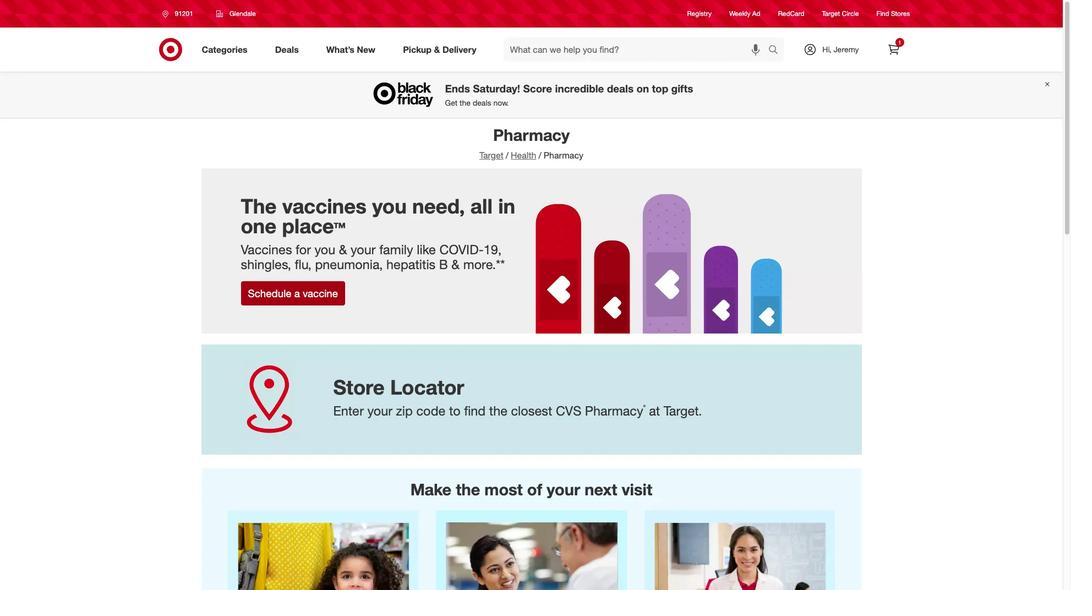 Task type: locate. For each thing, give the bounding box(es) containing it.
target inside 'pharmacy target / health / pharmacy'
[[480, 150, 504, 161]]

find
[[877, 10, 890, 18]]

shingles,
[[241, 257, 291, 273]]

your inside the vaccines you need, all in one place™ vaccines for you & your family like covid-19, shingles, flu, pneumonia, hepatitis b & more.**
[[351, 242, 376, 258]]

make the most of your next visit
[[411, 479, 653, 499]]

the vaccines you need, all in one place™ vaccines for you & your family like covid-19, shingles, flu, pneumonia, hepatitis b & more.**
[[241, 194, 516, 273]]

target
[[822, 10, 840, 18], [480, 150, 504, 161]]

more.**
[[463, 257, 505, 273]]

1 / from the left
[[506, 150, 509, 161]]

0 horizontal spatial /
[[506, 150, 509, 161]]

make
[[411, 479, 452, 499]]

visit
[[622, 479, 653, 499]]

score
[[523, 82, 552, 95]]

0 vertical spatial target
[[822, 10, 840, 18]]

saturday!
[[473, 82, 520, 95]]

the inside store locator enter your zip code to find the closest cvs pharmacy ® at target.
[[489, 403, 508, 419]]

to
[[449, 403, 461, 419]]

&
[[434, 44, 440, 55], [339, 242, 347, 258], [452, 257, 460, 273]]

ad
[[753, 10, 761, 18]]

91201
[[175, 9, 193, 18]]

need,
[[412, 194, 465, 219]]

what's new link
[[317, 37, 389, 62]]

the
[[460, 98, 471, 107], [489, 403, 508, 419], [456, 479, 480, 499]]

0 vertical spatial you
[[372, 194, 407, 219]]

0 vertical spatial deals
[[607, 82, 634, 95]]

pharmacy target / health / pharmacy
[[480, 125, 584, 161]]

1 vertical spatial the
[[489, 403, 508, 419]]

one
[[241, 214, 277, 239]]

pharmacy up health
[[493, 125, 570, 145]]

0 horizontal spatial you
[[315, 242, 335, 258]]

pharmacy right health link
[[544, 150, 584, 161]]

cvs
[[556, 403, 582, 419]]

/ right health
[[539, 150, 542, 161]]

your right of
[[547, 479, 580, 499]]

categories link
[[192, 37, 261, 62]]

you up the family
[[372, 194, 407, 219]]

you
[[372, 194, 407, 219], [315, 242, 335, 258]]

of
[[527, 479, 542, 499]]

1 vertical spatial your
[[368, 403, 393, 419]]

your
[[351, 242, 376, 258], [368, 403, 393, 419], [547, 479, 580, 499]]

pneumonia,
[[315, 257, 383, 273]]

1 vertical spatial you
[[315, 242, 335, 258]]

2 vertical spatial pharmacy
[[585, 403, 643, 419]]

code
[[416, 403, 446, 419]]

1 link
[[882, 37, 906, 62]]

the left most
[[456, 479, 480, 499]]

top
[[652, 82, 669, 95]]

at
[[649, 403, 660, 419]]

weekly
[[730, 10, 751, 18]]

deals left on
[[607, 82, 634, 95]]

/
[[506, 150, 509, 161], [539, 150, 542, 161]]

you right for
[[315, 242, 335, 258]]

circle
[[842, 10, 859, 18]]

schedule
[[248, 287, 292, 299]]

your left the zip
[[368, 403, 393, 419]]

stores
[[891, 10, 910, 18]]

deals
[[607, 82, 634, 95], [473, 98, 491, 107]]

1 vertical spatial pharmacy
[[544, 150, 584, 161]]

target.
[[664, 403, 702, 419]]

deals left now. on the left of page
[[473, 98, 491, 107]]

search button
[[764, 37, 790, 64]]

target left health
[[480, 150, 504, 161]]

target circle link
[[822, 9, 859, 18]]

& right the pickup
[[434, 44, 440, 55]]

search
[[764, 45, 790, 56]]

a
[[294, 287, 300, 299]]

now.
[[494, 98, 509, 107]]

the right get
[[460, 98, 471, 107]]

vaccines
[[241, 242, 292, 258]]

on
[[637, 82, 649, 95]]

0 vertical spatial the
[[460, 98, 471, 107]]

ends
[[445, 82, 470, 95]]

jeremy
[[834, 45, 859, 54]]

& down "place™"
[[339, 242, 347, 258]]

target left circle
[[822, 10, 840, 18]]

1 vertical spatial target
[[480, 150, 504, 161]]

covid-
[[440, 242, 484, 258]]

all
[[471, 194, 493, 219]]

pharmacy
[[493, 125, 570, 145], [544, 150, 584, 161], [585, 403, 643, 419]]

1 vertical spatial deals
[[473, 98, 491, 107]]

schedule a vaccine button
[[241, 281, 345, 306]]

place™
[[282, 214, 346, 239]]

1 horizontal spatial /
[[539, 150, 542, 161]]

& right b
[[452, 257, 460, 273]]

redcard
[[778, 10, 805, 18]]

your left the family
[[351, 242, 376, 258]]

glendale button
[[209, 4, 263, 24]]

0 vertical spatial pharmacy
[[493, 125, 570, 145]]

ends saturday! score incredible deals on top gifts get the deals now.
[[445, 82, 693, 107]]

weekly ad link
[[730, 9, 761, 18]]

0 vertical spatial your
[[351, 242, 376, 258]]

1 horizontal spatial deals
[[607, 82, 634, 95]]

pharmacy left at
[[585, 403, 643, 419]]

pickup & delivery link
[[394, 37, 490, 62]]

the right find
[[489, 403, 508, 419]]

/ right target link
[[506, 150, 509, 161]]

glendale
[[230, 9, 256, 18]]

0 horizontal spatial target
[[480, 150, 504, 161]]

deals link
[[266, 37, 313, 62]]



Task type: vqa. For each thing, say whether or not it's contained in the screenshot.
of
yes



Task type: describe. For each thing, give the bounding box(es) containing it.
enter
[[333, 403, 364, 419]]

redcard link
[[778, 9, 805, 18]]

what's
[[326, 44, 355, 55]]

categories
[[202, 44, 248, 55]]

vaccines
[[282, 194, 367, 219]]

in
[[498, 194, 516, 219]]

the
[[241, 194, 277, 219]]

most
[[485, 479, 523, 499]]

vaccine
[[303, 287, 338, 299]]

registry
[[687, 10, 712, 18]]

flu,
[[295, 257, 312, 273]]

target link
[[480, 150, 504, 161]]

gifts
[[671, 82, 693, 95]]

hi,
[[823, 45, 832, 54]]

closest
[[511, 403, 552, 419]]

delivery
[[443, 44, 477, 55]]

next
[[585, 479, 617, 499]]

new
[[357, 44, 376, 55]]

like
[[417, 242, 436, 258]]

incredible
[[555, 82, 604, 95]]

schedule a vaccine
[[248, 287, 338, 299]]

what's new
[[326, 44, 376, 55]]

find stores link
[[877, 9, 910, 18]]

b
[[439, 257, 448, 273]]

1 horizontal spatial target
[[822, 10, 840, 18]]

hepatitis
[[387, 257, 436, 273]]

locator
[[390, 375, 464, 400]]

for
[[296, 242, 311, 258]]

family
[[379, 242, 413, 258]]

®
[[643, 403, 646, 413]]

find stores
[[877, 10, 910, 18]]

19,
[[484, 242, 502, 258]]

find
[[464, 403, 486, 419]]

store
[[333, 375, 385, 400]]

get
[[445, 98, 458, 107]]

health
[[511, 150, 537, 161]]

store locator enter your zip code to find the closest cvs pharmacy ® at target.
[[333, 375, 702, 419]]

health link
[[511, 150, 537, 161]]

0 horizontal spatial &
[[339, 242, 347, 258]]

zip
[[396, 403, 413, 419]]

weekly ad
[[730, 10, 761, 18]]

1 horizontal spatial you
[[372, 194, 407, 219]]

target circle
[[822, 10, 859, 18]]

What can we help you find? suggestions appear below search field
[[504, 37, 772, 62]]

1
[[898, 39, 901, 46]]

91201 button
[[155, 4, 205, 24]]

pickup & delivery
[[403, 44, 477, 55]]

registry link
[[687, 9, 712, 18]]

pharmacy inside store locator enter your zip code to find the closest cvs pharmacy ® at target.
[[585, 403, 643, 419]]

2 / from the left
[[539, 150, 542, 161]]

pickup
[[403, 44, 432, 55]]

the inside "ends saturday! score incredible deals on top gifts get the deals now."
[[460, 98, 471, 107]]

1 horizontal spatial &
[[434, 44, 440, 55]]

your inside store locator enter your zip code to find the closest cvs pharmacy ® at target.
[[368, 403, 393, 419]]

deals
[[275, 44, 299, 55]]

2 vertical spatial the
[[456, 479, 480, 499]]

hi, jeremy
[[823, 45, 859, 54]]

2 vertical spatial your
[[547, 479, 580, 499]]

0 horizontal spatial deals
[[473, 98, 491, 107]]

2 horizontal spatial &
[[452, 257, 460, 273]]



